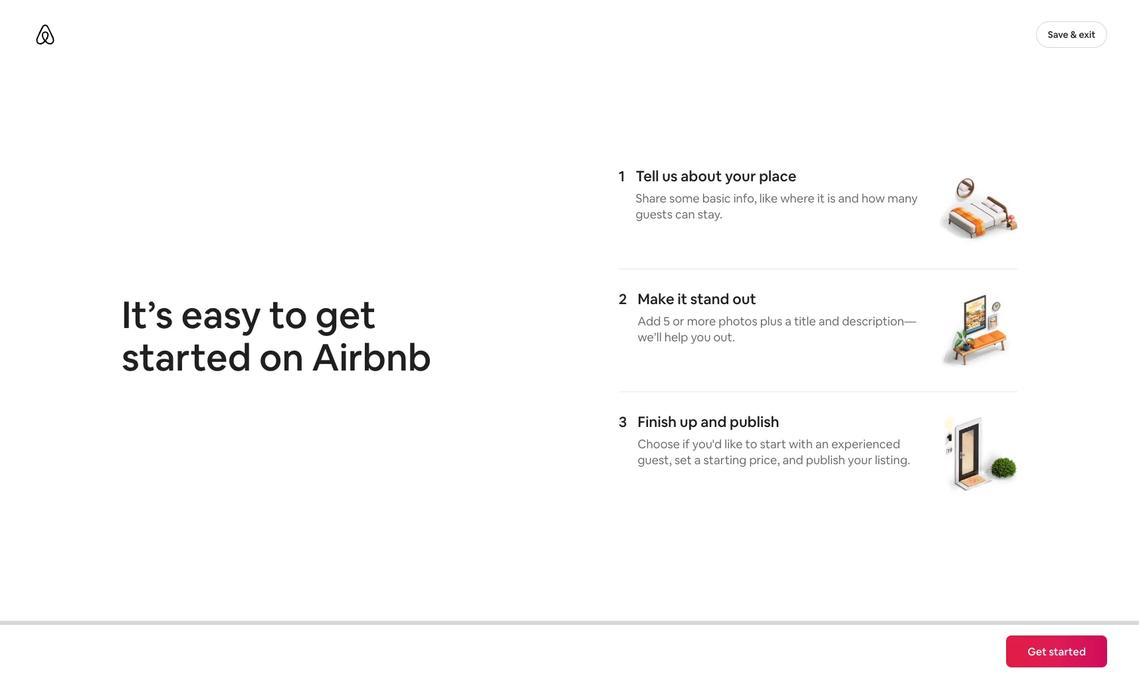 Task type: vqa. For each thing, say whether or not it's contained in the screenshot.
the left NUMBERS.
no



Task type: locate. For each thing, give the bounding box(es) containing it.
0 vertical spatial publish
[[730, 413, 780, 432]]

publish
[[730, 413, 780, 432], [806, 452, 846, 468]]

and right is
[[839, 190, 859, 206]]

and right title
[[819, 313, 840, 329]]

like right info,
[[760, 190, 778, 206]]

and
[[839, 190, 859, 206], [819, 313, 840, 329], [701, 413, 727, 432], [783, 452, 804, 468]]

0 horizontal spatial it
[[678, 290, 688, 309]]

choose
[[638, 436, 680, 452]]

to left get
[[269, 291, 308, 339]]

many
[[888, 190, 918, 206]]

your
[[725, 167, 756, 186], [848, 452, 873, 468]]

1 horizontal spatial your
[[848, 452, 873, 468]]

to up price,
[[746, 436, 758, 452]]

it left is
[[818, 190, 825, 206]]

finish
[[638, 413, 677, 432]]

0 horizontal spatial your
[[725, 167, 756, 186]]

your up info,
[[725, 167, 756, 186]]

1 horizontal spatial it
[[818, 190, 825, 206]]

publish up start
[[730, 413, 780, 432]]

0 horizontal spatial like
[[725, 436, 743, 452]]

stay.
[[698, 206, 723, 222]]

info,
[[734, 190, 757, 206]]

0 vertical spatial your
[[725, 167, 756, 186]]

like up starting at bottom right
[[725, 436, 743, 452]]

1 horizontal spatial like
[[760, 190, 778, 206]]

1 vertical spatial it
[[678, 290, 688, 309]]

exit
[[1079, 29, 1096, 41]]

1 vertical spatial your
[[848, 452, 873, 468]]

5
[[664, 313, 670, 329]]

0 horizontal spatial publish
[[730, 413, 780, 432]]

if
[[683, 436, 690, 452]]

we'll
[[638, 329, 662, 345]]

1 vertical spatial to
[[746, 436, 758, 452]]

0 vertical spatial like
[[760, 190, 778, 206]]

how
[[862, 190, 885, 206]]

add
[[638, 313, 661, 329]]

1 horizontal spatial a
[[785, 313, 792, 329]]

1 vertical spatial a
[[695, 452, 701, 468]]

finish up and publish choose if you'd like to start with an experienced guest, set a starting price, and publish your listing.
[[638, 413, 911, 468]]

and down with
[[783, 452, 804, 468]]

make it stand out add 5 or more photos plus a title and description— we'll help you out.
[[638, 290, 917, 345]]

a left title
[[785, 313, 792, 329]]

and up you'd
[[701, 413, 727, 432]]

save & exit button
[[1037, 21, 1108, 48]]

0 horizontal spatial to
[[269, 291, 308, 339]]

you
[[691, 329, 711, 345]]

1 vertical spatial publish
[[806, 452, 846, 468]]

description—
[[842, 313, 917, 329]]

1 vertical spatial like
[[725, 436, 743, 452]]

experienced
[[832, 436, 901, 452]]

1 horizontal spatial to
[[746, 436, 758, 452]]

0 horizontal spatial a
[[695, 452, 701, 468]]

&
[[1071, 29, 1077, 41]]

0 vertical spatial to
[[269, 291, 308, 339]]

0 vertical spatial a
[[785, 313, 792, 329]]

1 horizontal spatial publish
[[806, 452, 846, 468]]

plus
[[760, 313, 783, 329]]

photos
[[719, 313, 758, 329]]

to
[[269, 291, 308, 339], [746, 436, 758, 452]]

it's
[[122, 291, 173, 339]]

0 vertical spatial it
[[818, 190, 825, 206]]

listing.
[[875, 452, 911, 468]]

it
[[818, 190, 825, 206], [678, 290, 688, 309]]

title
[[794, 313, 816, 329]]

your down experienced
[[848, 452, 873, 468]]

3
[[619, 413, 627, 432]]

a
[[785, 313, 792, 329], [695, 452, 701, 468]]

like
[[760, 190, 778, 206], [725, 436, 743, 452]]

get
[[315, 291, 376, 339]]

can
[[675, 206, 695, 222]]

an
[[816, 436, 829, 452]]

publish down an
[[806, 452, 846, 468]]

it up or
[[678, 290, 688, 309]]

a right set
[[695, 452, 701, 468]]

easy
[[181, 291, 261, 339]]

place
[[759, 167, 797, 186]]



Task type: describe. For each thing, give the bounding box(es) containing it.
2
[[619, 290, 627, 309]]

up
[[680, 413, 698, 432]]

stand
[[691, 290, 730, 309]]

out.
[[714, 329, 735, 345]]

and inside the make it stand out add 5 or more photos plus a title and description— we'll help you out.
[[819, 313, 840, 329]]

make
[[638, 290, 675, 309]]

like inside finish up and publish choose if you'd like to start with an experienced guest, set a starting price, and publish your listing.
[[725, 436, 743, 452]]

save
[[1048, 29, 1069, 41]]

and inside tell us about your place share some basic info, like where it is and how many guests can stay.
[[839, 190, 859, 206]]

you'd
[[693, 436, 722, 452]]

it's easy to get started on airbnb
[[122, 291, 432, 382]]

guest,
[[638, 452, 672, 468]]

us
[[662, 167, 678, 186]]

a inside finish up and publish choose if you'd like to start with an experienced guest, set a starting price, and publish your listing.
[[695, 452, 701, 468]]

save & exit
[[1048, 29, 1096, 41]]

price,
[[750, 452, 780, 468]]

your inside tell us about your place share some basic info, like where it is and how many guests can stay.
[[725, 167, 756, 186]]

airbnb
[[312, 333, 432, 382]]

some
[[670, 190, 700, 206]]

help
[[665, 329, 688, 345]]

on
[[259, 333, 304, 382]]

is
[[828, 190, 836, 206]]

out
[[733, 290, 757, 309]]

share
[[636, 190, 667, 206]]

it inside the make it stand out add 5 or more photos plus a title and description— we'll help you out.
[[678, 290, 688, 309]]

with
[[789, 436, 813, 452]]

set
[[675, 452, 692, 468]]

your inside finish up and publish choose if you'd like to start with an experienced guest, set a starting price, and publish your listing.
[[848, 452, 873, 468]]

where
[[781, 190, 815, 206]]

like inside tell us about your place share some basic info, like where it is and how many guests can stay.
[[760, 190, 778, 206]]

or
[[673, 313, 685, 329]]

starting
[[704, 452, 747, 468]]

a inside the make it stand out add 5 or more photos plus a title and description— we'll help you out.
[[785, 313, 792, 329]]

basic
[[703, 190, 731, 206]]

tell
[[636, 167, 659, 186]]

guests
[[636, 206, 673, 222]]

more
[[687, 313, 716, 329]]

started
[[122, 333, 251, 382]]

about
[[681, 167, 722, 186]]

1
[[619, 167, 625, 186]]

it inside tell us about your place share some basic info, like where it is and how many guests can stay.
[[818, 190, 825, 206]]

to inside it's easy to get started on airbnb
[[269, 291, 308, 339]]

to inside finish up and publish choose if you'd like to start with an experienced guest, set a starting price, and publish your listing.
[[746, 436, 758, 452]]

tell us about your place share some basic info, like where it is and how many guests can stay.
[[636, 167, 918, 222]]

start
[[760, 436, 787, 452]]



